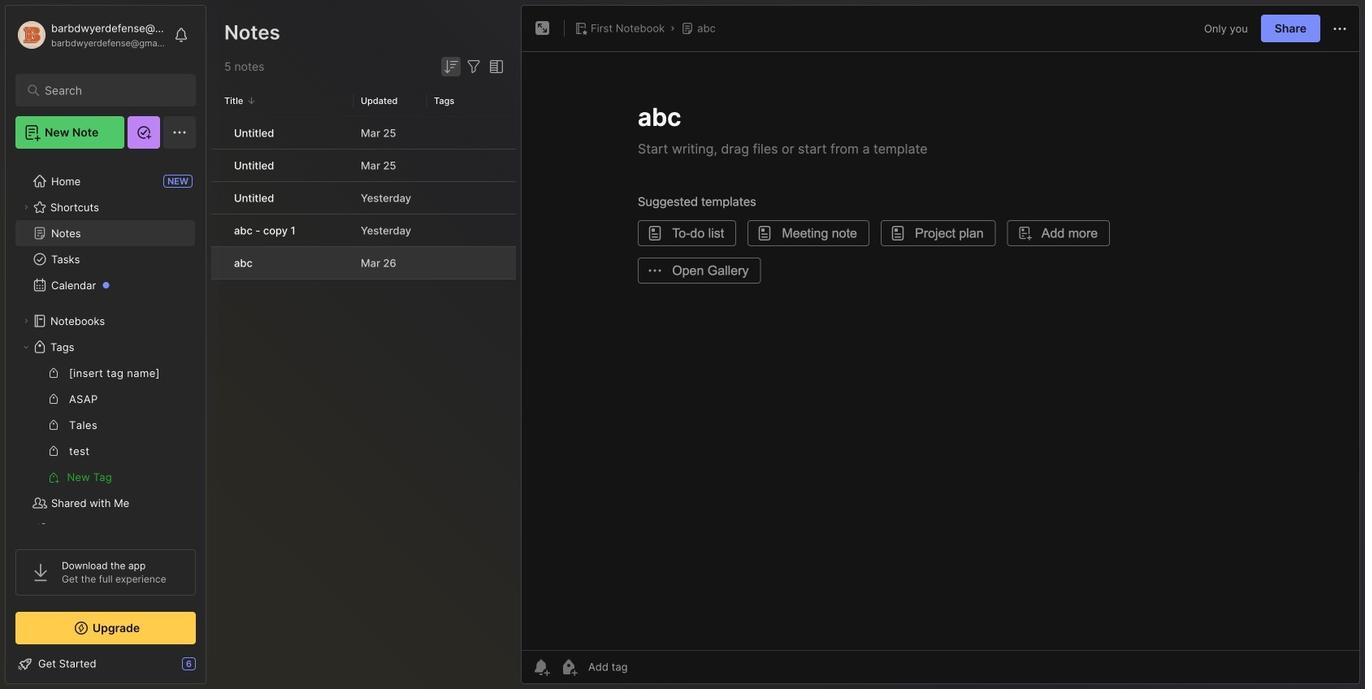 Task type: describe. For each thing, give the bounding box(es) containing it.
expand tags image
[[21, 342, 31, 352]]

View options field
[[484, 57, 506, 76]]

add a reminder image
[[532, 658, 551, 677]]

Add tag field
[[587, 660, 709, 674]]

3 cell from the top
[[211, 182, 224, 214]]

none search field inside main element
[[45, 80, 174, 100]]

more actions image
[[1331, 19, 1350, 39]]

More actions field
[[1331, 18, 1350, 39]]

expand notebooks image
[[21, 316, 31, 326]]

add filters image
[[464, 57, 484, 76]]

expand note image
[[533, 19, 553, 38]]



Task type: locate. For each thing, give the bounding box(es) containing it.
group
[[15, 360, 195, 490]]

note window element
[[521, 5, 1361, 688]]

tree inside main element
[[6, 158, 206, 578]]

main element
[[0, 0, 211, 689]]

click to collapse image
[[205, 659, 217, 679]]

Sort options field
[[441, 57, 461, 76]]

Add filters field
[[464, 57, 484, 76]]

tree
[[6, 158, 206, 578]]

row group
[[211, 117, 516, 280]]

group inside main element
[[15, 360, 195, 490]]

4 cell from the top
[[211, 215, 224, 246]]

1 cell from the top
[[211, 117, 224, 149]]

2 cell from the top
[[211, 150, 224, 181]]

Search text field
[[45, 83, 174, 98]]

Help and Learning task checklist field
[[6, 651, 206, 677]]

5 cell from the top
[[211, 247, 224, 279]]

None search field
[[45, 80, 174, 100]]

add tag image
[[559, 658, 579, 677]]

Note Editor text field
[[522, 51, 1360, 650]]

cell
[[211, 117, 224, 149], [211, 150, 224, 181], [211, 182, 224, 214], [211, 215, 224, 246], [211, 247, 224, 279]]

Account field
[[15, 19, 166, 51]]



Task type: vqa. For each thing, say whether or not it's contained in the screenshot.
More actions image
yes



